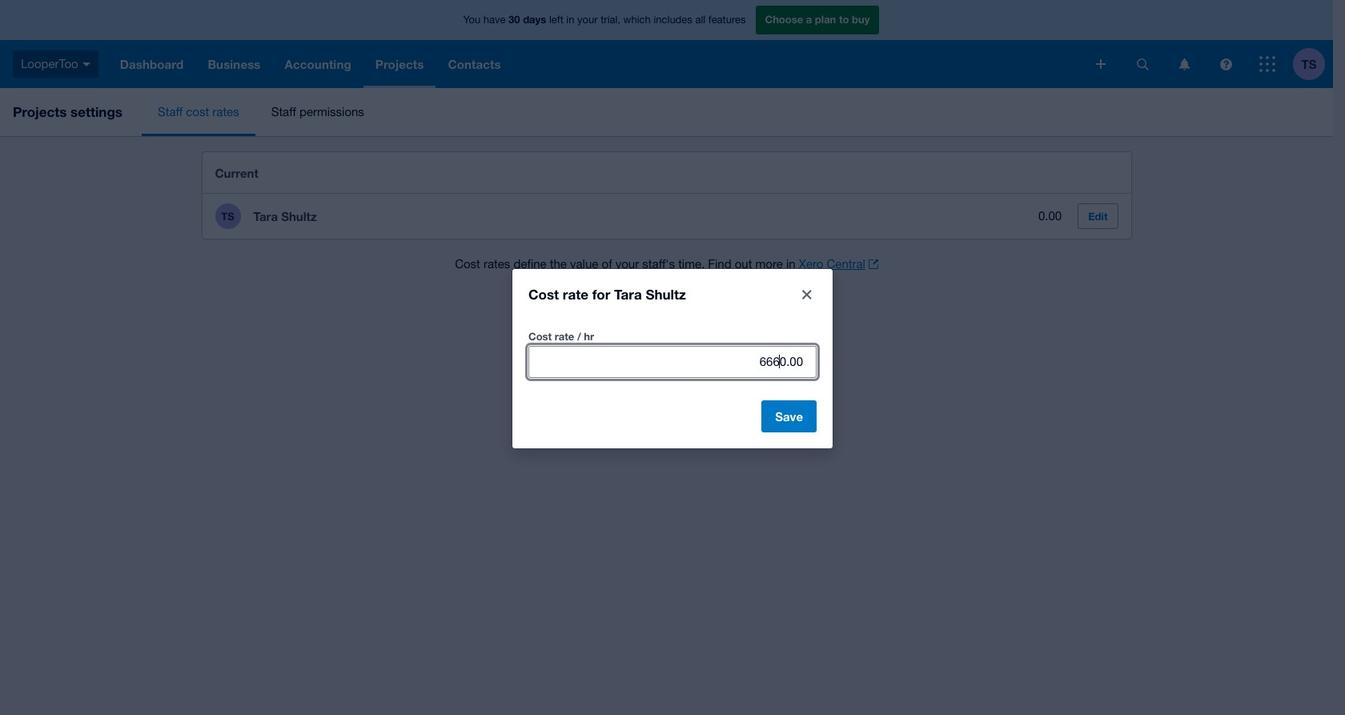 Task type: locate. For each thing, give the bounding box(es) containing it.
0 horizontal spatial svg image
[[82, 62, 90, 66]]

close button
[[791, 278, 823, 310]]

permissions
[[300, 105, 364, 119]]

0 horizontal spatial in
[[566, 14, 575, 26]]

0 horizontal spatial your
[[577, 14, 598, 26]]

1 vertical spatial ts
[[221, 210, 234, 223]]

settings
[[71, 103, 122, 120]]

cost for cost rates define the value of your staff's time. find out more in xero central
[[455, 257, 480, 271]]

tara right 'for'
[[614, 286, 642, 302]]

rates right cost
[[212, 105, 239, 119]]

loopertoo
[[21, 57, 78, 70]]

0 horizontal spatial svg image
[[1096, 59, 1106, 69]]

0 vertical spatial shultz
[[281, 209, 317, 223]]

cost left "/"
[[529, 330, 552, 342]]

rate left 'for'
[[563, 286, 589, 302]]

plan
[[815, 13, 836, 26]]

tara inside cost rate for tara shultz dialog
[[614, 286, 642, 302]]

staff permissions link
[[255, 88, 380, 136]]

rates
[[212, 105, 239, 119], [484, 257, 510, 271]]

staff inside 'link'
[[158, 105, 183, 119]]

svg image
[[1179, 58, 1190, 70], [1220, 58, 1232, 70], [82, 62, 90, 66]]

tara down current
[[253, 209, 278, 223]]

1 horizontal spatial ts
[[1302, 56, 1317, 71]]

in
[[566, 14, 575, 26], [786, 257, 796, 271]]

staff left cost
[[158, 105, 183, 119]]

cost rate for tara shultz
[[529, 286, 686, 302]]

0 horizontal spatial shultz
[[281, 209, 317, 223]]

1 vertical spatial rates
[[484, 257, 510, 271]]

cost down "define" at the left top of page
[[529, 286, 559, 302]]

staff left the permissions
[[271, 105, 296, 119]]

shultz
[[281, 209, 317, 223], [646, 286, 686, 302]]

cost left "define" at the left top of page
[[455, 257, 480, 271]]

1 horizontal spatial svg image
[[1137, 58, 1149, 70]]

your
[[577, 14, 598, 26], [616, 257, 639, 271]]

0 vertical spatial cost
[[455, 257, 480, 271]]

0 vertical spatial rates
[[212, 105, 239, 119]]

1 vertical spatial tara
[[614, 286, 642, 302]]

0 horizontal spatial tara
[[253, 209, 278, 223]]

2 horizontal spatial svg image
[[1260, 56, 1276, 72]]

/
[[577, 330, 581, 342]]

trial,
[[601, 14, 621, 26]]

svg image
[[1260, 56, 1276, 72], [1137, 58, 1149, 70], [1096, 59, 1106, 69]]

0 vertical spatial tara
[[253, 209, 278, 223]]

rate left "/"
[[555, 330, 574, 342]]

which
[[624, 14, 651, 26]]

1 horizontal spatial rates
[[484, 257, 510, 271]]

1 horizontal spatial svg image
[[1179, 58, 1190, 70]]

define
[[514, 257, 547, 271]]

your right of
[[616, 257, 639, 271]]

days
[[523, 13, 546, 26]]

rate
[[563, 286, 589, 302], [555, 330, 574, 342]]

all
[[695, 14, 706, 26]]

1 staff from the left
[[158, 105, 183, 119]]

0 horizontal spatial staff
[[158, 105, 183, 119]]

0 vertical spatial ts
[[1302, 56, 1317, 71]]

your for trial,
[[577, 14, 598, 26]]

1 horizontal spatial your
[[616, 257, 639, 271]]

xero central link
[[799, 255, 878, 274]]

features
[[709, 14, 746, 26]]

svg image inside loopertoo popup button
[[82, 62, 90, 66]]

1 vertical spatial rate
[[555, 330, 574, 342]]

cost for cost rate for tara shultz
[[529, 286, 559, 302]]

cost rate for tara shultz dialog
[[513, 269, 833, 448]]

0 vertical spatial in
[[566, 14, 575, 26]]

1 horizontal spatial tara
[[614, 286, 642, 302]]

0 vertical spatial rate
[[563, 286, 589, 302]]

in left xero
[[786, 257, 796, 271]]

0 horizontal spatial rates
[[212, 105, 239, 119]]

1 horizontal spatial shultz
[[646, 286, 686, 302]]

1 horizontal spatial in
[[786, 257, 796, 271]]

ts inside "popup button"
[[1302, 56, 1317, 71]]

2 staff from the left
[[271, 105, 296, 119]]

your left trial,
[[577, 14, 598, 26]]

shultz inside dialog
[[646, 286, 686, 302]]

1 vertical spatial shultz
[[646, 286, 686, 302]]

cost for cost rate / hr
[[529, 330, 552, 342]]

2 vertical spatial cost
[[529, 330, 552, 342]]

in right left
[[566, 14, 575, 26]]

rates inside 'link'
[[212, 105, 239, 119]]

your inside you have 30 days left in your trial, which includes all features
[[577, 14, 598, 26]]

staff
[[158, 105, 183, 119], [271, 105, 296, 119]]

edit button
[[1078, 203, 1118, 229]]

central
[[827, 257, 866, 271]]

1 vertical spatial your
[[616, 257, 639, 271]]

close image
[[802, 290, 812, 299]]

staff for staff permissions
[[271, 105, 296, 119]]

ts
[[1302, 56, 1317, 71], [221, 210, 234, 223]]

of
[[602, 257, 612, 271]]

tara
[[253, 209, 278, 223], [614, 286, 642, 302]]

projects settings
[[13, 103, 122, 120]]

cost
[[455, 257, 480, 271], [529, 286, 559, 302], [529, 330, 552, 342]]

save button
[[762, 400, 817, 432]]

0 vertical spatial your
[[577, 14, 598, 26]]

tara shultz
[[253, 209, 317, 223]]

projects
[[13, 103, 67, 120]]

left
[[549, 14, 564, 26]]

rates left "define" at the left top of page
[[484, 257, 510, 271]]

1 horizontal spatial staff
[[271, 105, 296, 119]]

current
[[215, 165, 258, 180]]

choose a plan to buy
[[765, 13, 870, 26]]

1 vertical spatial cost
[[529, 286, 559, 302]]



Task type: describe. For each thing, give the bounding box(es) containing it.
find
[[708, 257, 732, 271]]

0.00 field
[[529, 346, 816, 377]]

out
[[735, 257, 752, 271]]

you have 30 days left in your trial, which includes all features
[[463, 13, 746, 26]]

staff cost rates
[[158, 105, 239, 119]]

your for staff's
[[616, 257, 639, 271]]

includes
[[654, 14, 693, 26]]

edit
[[1089, 210, 1108, 223]]

xero
[[799, 257, 824, 271]]

have
[[484, 14, 506, 26]]

cost
[[186, 105, 209, 119]]

staff cost rates link
[[142, 88, 255, 136]]

staff permissions
[[271, 105, 364, 119]]

in inside you have 30 days left in your trial, which includes all features
[[566, 14, 575, 26]]

buy
[[852, 13, 870, 26]]

staff for staff cost rates
[[158, 105, 183, 119]]

ts banner
[[0, 0, 1333, 88]]

loopertoo button
[[0, 40, 108, 88]]

the
[[550, 257, 567, 271]]

30
[[509, 13, 520, 26]]

you
[[463, 14, 481, 26]]

more
[[756, 257, 783, 271]]

a
[[806, 13, 812, 26]]

time.
[[678, 257, 705, 271]]

0.00
[[1039, 209, 1062, 223]]

to
[[839, 13, 849, 26]]

rate for /
[[555, 330, 574, 342]]

save
[[775, 409, 803, 423]]

2 horizontal spatial svg image
[[1220, 58, 1232, 70]]

1 vertical spatial in
[[786, 257, 796, 271]]

staff's
[[643, 257, 675, 271]]

value
[[570, 257, 599, 271]]

ts button
[[1293, 40, 1333, 88]]

0 horizontal spatial ts
[[221, 210, 234, 223]]

cost rates define the value of your staff's time. find out more in xero central
[[455, 257, 866, 271]]

cost rate / hr
[[529, 330, 594, 342]]

hr
[[584, 330, 594, 342]]

choose
[[765, 13, 803, 26]]

rate for for
[[563, 286, 589, 302]]

for
[[592, 286, 611, 302]]



Task type: vqa. For each thing, say whether or not it's contained in the screenshot.
Cost to the top
yes



